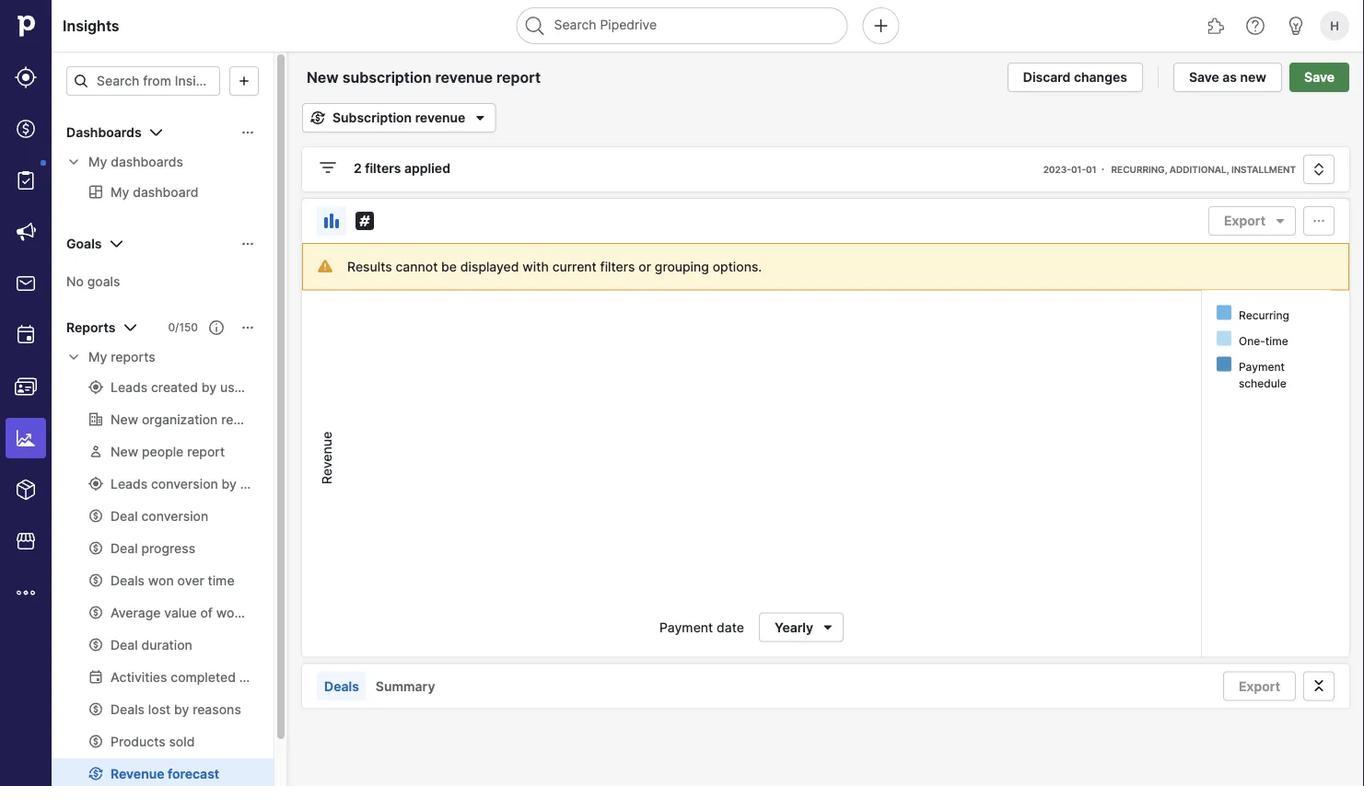 Task type: locate. For each thing, give the bounding box(es) containing it.
menu item
[[0, 413, 52, 464]]

my dashboards
[[88, 154, 183, 170]]

reports right color secondary image
[[111, 350, 155, 365]]

products image
[[15, 479, 37, 501]]

save
[[1189, 70, 1220, 85], [1305, 70, 1335, 85]]

color primary image inside dashboards button
[[240, 125, 255, 140]]

subscription
[[333, 110, 412, 126]]

dashboards down dashboards button
[[111, 154, 183, 170]]

save down 'h' 'button'
[[1305, 70, 1335, 85]]

1 vertical spatial export
[[1239, 679, 1281, 695]]

marketplace image
[[15, 531, 37, 553]]

more image
[[15, 582, 37, 604]]

revenue
[[415, 110, 466, 126]]

export
[[1224, 213, 1266, 229], [1239, 679, 1281, 695]]

summary button
[[368, 672, 443, 702]]

additional,
[[1170, 164, 1229, 175]]

0 horizontal spatial filters
[[365, 161, 401, 176]]

dashboards inside button
[[66, 125, 141, 140]]

reports up color secondary image
[[66, 320, 116, 336]]

dashboards
[[66, 125, 141, 140], [111, 154, 183, 170]]

payment left "date"
[[660, 620, 713, 636]]

subscription revenue button
[[302, 103, 496, 133]]

grouping
[[655, 259, 709, 275]]

2 save from the left
[[1305, 70, 1335, 85]]

2 my from the top
[[88, 350, 107, 365]]

my
[[88, 154, 107, 170], [88, 350, 107, 365]]

save left the as
[[1189, 70, 1220, 85]]

color primary image inside dashboards button
[[145, 122, 167, 144]]

color primary image
[[74, 74, 88, 88], [233, 74, 255, 88], [469, 107, 491, 129], [307, 111, 329, 125], [240, 125, 255, 140], [317, 157, 339, 179], [1308, 162, 1330, 177], [321, 210, 343, 232], [1269, 214, 1292, 228], [119, 317, 141, 339], [209, 321, 224, 335], [240, 321, 255, 335], [817, 620, 839, 635], [1308, 679, 1330, 694]]

filters right 2
[[365, 161, 401, 176]]

1 vertical spatial reports
[[111, 350, 155, 365]]

reports
[[66, 320, 116, 336], [111, 350, 155, 365]]

payment
[[1239, 360, 1285, 374], [660, 620, 713, 636]]

0 vertical spatial export button
[[1209, 206, 1296, 236]]

recurring,
[[1112, 164, 1168, 175]]

dashboards up color secondary icon
[[66, 125, 141, 140]]

changes
[[1074, 70, 1128, 85]]

no goals
[[66, 274, 120, 289]]

summary
[[376, 679, 435, 695]]

1 save from the left
[[1189, 70, 1220, 85]]

1 horizontal spatial payment
[[1239, 360, 1285, 374]]

payment up schedule
[[1239, 360, 1285, 374]]

1 horizontal spatial save
[[1305, 70, 1335, 85]]

0 horizontal spatial payment
[[660, 620, 713, 636]]

contacts image
[[15, 376, 37, 398]]

results
[[347, 259, 392, 275]]

goals
[[66, 236, 102, 252], [87, 274, 120, 289]]

quick add image
[[870, 15, 892, 37]]

h
[[1330, 18, 1339, 33]]

my right color secondary icon
[[88, 154, 107, 170]]

my for my reports
[[88, 350, 107, 365]]

color primary image
[[145, 122, 167, 144], [354, 210, 376, 232], [1308, 214, 1330, 228], [105, 233, 128, 255], [240, 237, 255, 252]]

0 horizontal spatial save
[[1189, 70, 1220, 85]]

payment schedule
[[1239, 360, 1287, 390]]

payment date
[[660, 620, 744, 636]]

insights
[[63, 17, 119, 35]]

export button
[[1209, 206, 1296, 236], [1223, 672, 1296, 702]]

filters left or
[[600, 259, 635, 275]]

discard changes
[[1023, 70, 1128, 85]]

payment inside the payment schedule
[[1239, 360, 1285, 374]]

revenue
[[319, 432, 334, 485]]

current
[[552, 259, 597, 275]]

time
[[1266, 334, 1289, 348]]

0 vertical spatial goals
[[66, 236, 102, 252]]

0 vertical spatial export
[[1224, 213, 1266, 229]]

results cannot be displayed with current filters or grouping options.
[[347, 259, 762, 275]]

1 my from the top
[[88, 154, 107, 170]]

1 vertical spatial filters
[[600, 259, 635, 275]]

1 vertical spatial my
[[88, 350, 107, 365]]

date
[[717, 620, 744, 636]]

new
[[1240, 70, 1267, 85]]

export for topmost export button
[[1224, 213, 1266, 229]]

1 horizontal spatial filters
[[600, 259, 635, 275]]

Search Pipedrive field
[[516, 7, 848, 44]]

my reports
[[88, 350, 155, 365]]

goals button
[[52, 229, 274, 259]]

goals right no
[[87, 274, 120, 289]]

dashboards button
[[52, 118, 274, 147]]

0 vertical spatial payment
[[1239, 360, 1285, 374]]

2023-01-01
[[1043, 164, 1097, 175]]

my for my dashboards
[[88, 154, 107, 170]]

filters
[[365, 161, 401, 176], [600, 259, 635, 275]]

1 vertical spatial export button
[[1223, 672, 1296, 702]]

0 vertical spatial dashboards
[[66, 125, 141, 140]]

2 filters applied
[[354, 161, 450, 176]]

menu
[[0, 0, 52, 787]]

goals up no
[[66, 236, 102, 252]]

payment for payment date
[[660, 620, 713, 636]]

my right color secondary image
[[88, 350, 107, 365]]

0 vertical spatial my
[[88, 154, 107, 170]]

subscription revenue
[[333, 110, 466, 126]]

save for save
[[1305, 70, 1335, 85]]

01
[[1086, 164, 1097, 175]]

1 vertical spatial payment
[[660, 620, 713, 636]]

goals inside button
[[66, 236, 102, 252]]

options.
[[713, 259, 762, 275]]



Task type: describe. For each thing, give the bounding box(es) containing it.
export for bottommost export button
[[1239, 679, 1281, 695]]

1 vertical spatial goals
[[87, 274, 120, 289]]

recurring
[[1239, 309, 1290, 322]]

sales inbox image
[[15, 273, 37, 295]]

save as new
[[1189, 70, 1267, 85]]

home image
[[12, 12, 40, 40]]

deals
[[324, 679, 359, 695]]

as
[[1223, 70, 1237, 85]]

activities image
[[15, 324, 37, 346]]

cannot
[[396, 259, 438, 275]]

quick help image
[[1245, 15, 1267, 37]]

deals button
[[317, 672, 366, 702]]

save button
[[1290, 63, 1350, 92]]

2
[[354, 161, 362, 176]]

color primary image inside 'yearly' 'button'
[[817, 620, 839, 635]]

2023-
[[1043, 164, 1071, 175]]

discard changes button
[[1008, 63, 1143, 92]]

1 vertical spatial dashboards
[[111, 154, 183, 170]]

yearly button
[[759, 613, 844, 643]]

0 vertical spatial reports
[[66, 320, 116, 336]]

campaigns image
[[15, 221, 37, 243]]

Search from Insights text field
[[66, 66, 220, 96]]

be
[[441, 259, 457, 275]]

save as new button
[[1174, 63, 1282, 92]]

schedule
[[1239, 377, 1287, 390]]

no
[[66, 274, 84, 289]]

leads image
[[15, 66, 37, 88]]

payment for payment schedule
[[1239, 360, 1285, 374]]

one-
[[1239, 334, 1266, 348]]

yearly
[[775, 620, 814, 636]]

0 vertical spatial filters
[[365, 161, 401, 176]]

recurring, additional, installment
[[1112, 164, 1296, 175]]

New subscription revenue report field
[[302, 65, 576, 89]]

color secondary image
[[66, 155, 81, 170]]

color secondary image
[[66, 350, 81, 365]]

applied
[[404, 161, 450, 176]]

one-time
[[1239, 334, 1289, 348]]

displayed
[[460, 259, 519, 275]]

sales assistant image
[[1285, 15, 1307, 37]]

insights image
[[15, 427, 37, 450]]

h button
[[1316, 7, 1353, 44]]

or
[[639, 259, 651, 275]]

0/150
[[168, 321, 198, 334]]

save for save as new
[[1189, 70, 1220, 85]]

01-
[[1071, 164, 1086, 175]]

discard
[[1023, 70, 1071, 85]]

installment
[[1232, 164, 1296, 175]]

deals image
[[15, 118, 37, 140]]

with
[[523, 259, 549, 275]]

color warning image
[[318, 259, 333, 274]]

color undefined image
[[15, 170, 37, 192]]



Task type: vqa. For each thing, say whether or not it's contained in the screenshot.
second configuration from the bottom
no



